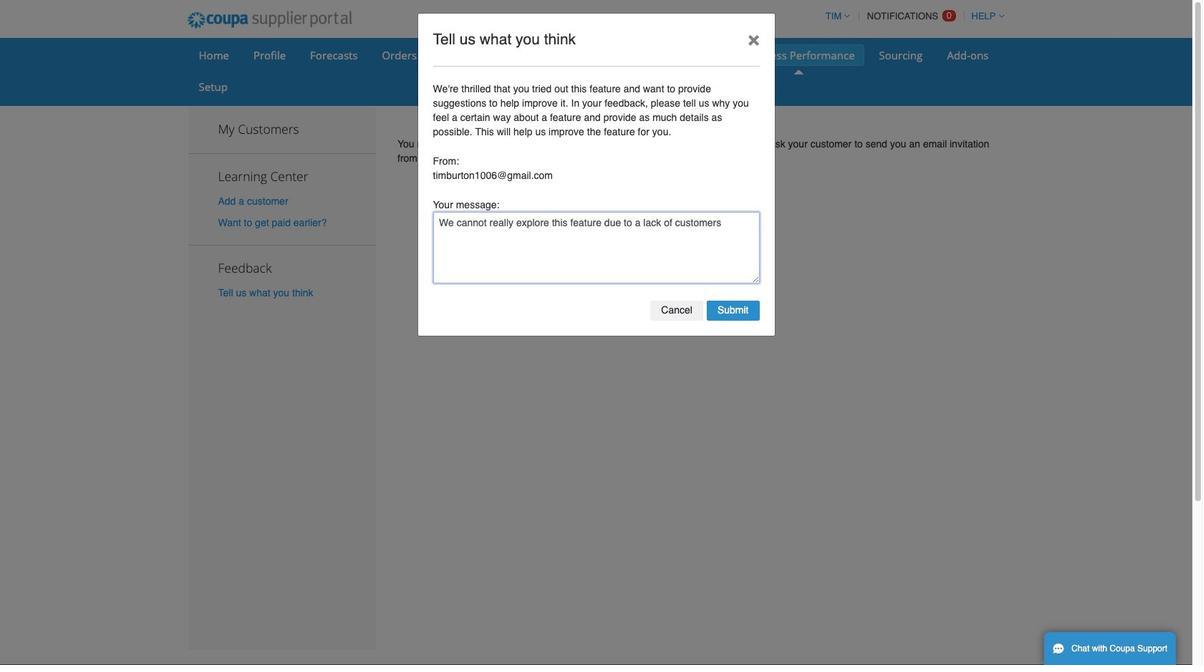 Task type: vqa. For each thing, say whether or not it's contained in the screenshot.
dialog
yes



Task type: locate. For each thing, give the bounding box(es) containing it.
dialog
[[417, 13, 776, 337]]

coupa supplier portal image
[[177, 2, 362, 38]]

None text field
[[433, 212, 760, 284]]



